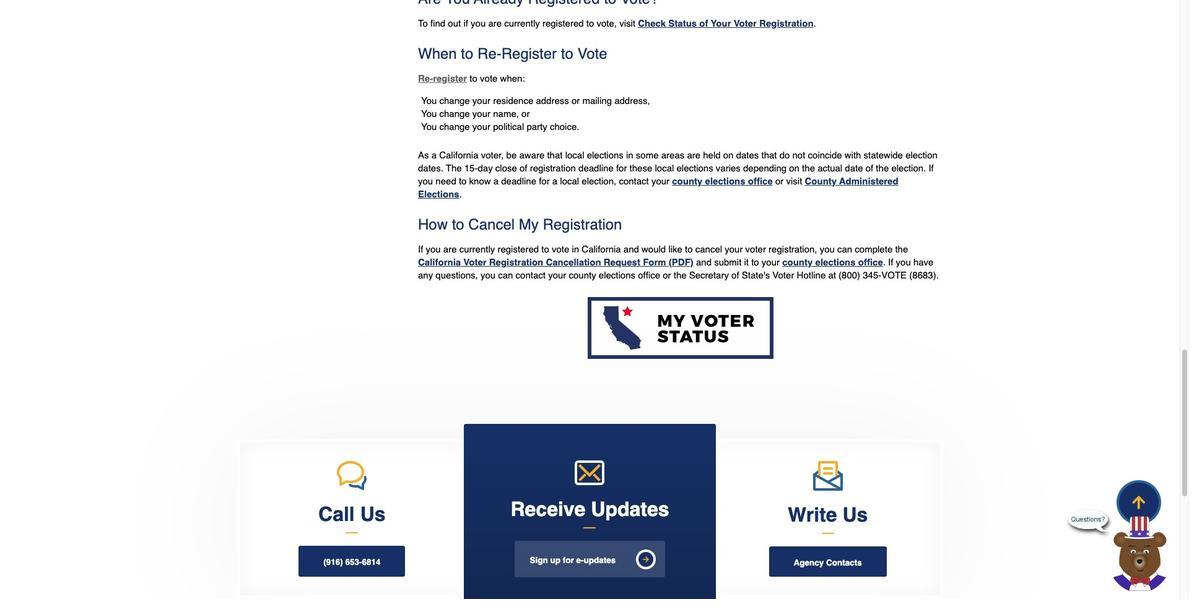 Task type: describe. For each thing, give the bounding box(es) containing it.
of down aware
[[520, 163, 528, 173]]

mailing
[[583, 95, 612, 106]]

would
[[642, 244, 666, 255]]

close
[[496, 163, 517, 173]]

it
[[744, 257, 749, 268]]

your left name, on the left top
[[473, 108, 491, 119]]

elections
[[418, 189, 460, 199]]

register
[[502, 45, 557, 62]]

when
[[418, 45, 457, 62]]

you change your residence address or mailing address, you change your name, or you change your political party choice.
[[421, 95, 650, 132]]

updates
[[584, 556, 616, 566]]

you down how at the top of the page
[[426, 244, 441, 255]]

2 vertical spatial local
[[560, 176, 579, 186]]

or down depending
[[776, 176, 784, 186]]

6814
[[362, 558, 381, 568]]

find
[[431, 18, 446, 28]]

0 horizontal spatial re-
[[418, 73, 433, 84]]

0 horizontal spatial visit
[[620, 18, 636, 28]]

check
[[638, 18, 666, 28]]

at
[[829, 270, 836, 281]]

have
[[914, 257, 934, 268]]

1 that from the left
[[547, 150, 563, 160]]

the inside . if you have any questions, you can contact your county elections office or the secretary of state's voter hotline at (800) 345-vote (8683).
[[674, 270, 687, 281]]

agency
[[794, 559, 824, 568]]

registration,
[[769, 244, 818, 255]]

elections inside . if you have any questions, you can contact your county elections office or the secretary of state's voter hotline at (800) 345-vote (8683).
[[599, 270, 636, 281]]

with
[[845, 150, 862, 160]]

if inside if you are currently registered to vote in california and would like to cancel your voter registration, you can complete the california voter registration cancellation request form (pdf) and submit it to your county elections office
[[418, 244, 423, 255]]

your inside as a california voter, be aware that local elections in some areas are held on dates that do not coincide with statewide election dates. the 15-day close of registration deadline for these local elections varies depending on the actual date of the election. if you need to know a deadline for a local election, contact your
[[652, 176, 670, 186]]

0 vertical spatial are
[[489, 18, 502, 28]]

vote
[[578, 45, 608, 62]]

receive updates
[[511, 498, 670, 521]]

party
[[527, 121, 548, 132]]

actual
[[818, 163, 843, 173]]

how
[[418, 216, 448, 233]]

complete
[[855, 244, 893, 255]]

2 change from the top
[[440, 108, 470, 119]]

your up 'state's'
[[762, 257, 780, 268]]

request
[[604, 257, 641, 268]]

call us
[[319, 503, 386, 526]]

to left vote
[[561, 45, 574, 62]]

aware
[[520, 150, 545, 160]]

registration inside if you are currently registered to vote in california and would like to cancel your voter registration, you can complete the california voter registration cancellation request form (pdf) and submit it to your county elections office
[[489, 257, 544, 268]]

1 vertical spatial local
[[655, 163, 674, 173]]

for inside sign up for e-updates link
[[563, 556, 574, 566]]

cancellation
[[546, 257, 601, 268]]

your inside . if you have any questions, you can contact your county elections office or the secretary of state's voter hotline at (800) 345-vote (8683).
[[548, 270, 567, 281]]

1 horizontal spatial visit
[[787, 176, 803, 186]]

cancel
[[469, 216, 515, 233]]

you right the questions,
[[481, 270, 496, 281]]

administered
[[840, 176, 899, 186]]

0 horizontal spatial a
[[432, 150, 437, 160]]

some
[[636, 150, 659, 160]]

to up california voter registration cancellation request form (pdf) link
[[542, 244, 549, 255]]

contacts
[[827, 559, 862, 568]]

1 vertical spatial california
[[582, 244, 621, 255]]

call us image
[[337, 462, 367, 491]]

0 vertical spatial on
[[724, 150, 734, 160]]

can inside . if you have any questions, you can contact your county elections office or the secretary of state's voter hotline at (800) 345-vote (8683).
[[498, 270, 513, 281]]

form
[[643, 257, 666, 268]]

write
[[788, 504, 837, 527]]

elections up election,
[[587, 150, 624, 160]]

address
[[536, 95, 569, 106]]

as a california voter, be aware that local elections in some areas are held on dates that do not coincide with statewide election dates. the 15-day close of registration deadline for these local elections varies depending on the actual date of the election. if you need to know a deadline for a local election, contact your
[[418, 150, 938, 186]]

status
[[669, 18, 697, 28]]

dates
[[736, 150, 759, 160]]

0 vertical spatial registration
[[760, 18, 814, 28]]

choice.
[[550, 121, 580, 132]]

0 vertical spatial voter
[[734, 18, 757, 28]]

(8683).
[[910, 270, 939, 281]]

need
[[436, 176, 456, 186]]

be
[[507, 150, 517, 160]]

the down statewide
[[876, 163, 889, 173]]

(916) 653-6814 link
[[299, 547, 406, 577]]

to left the vote,
[[587, 18, 594, 28]]

1 horizontal spatial county
[[672, 176, 703, 186]]

1 horizontal spatial .
[[814, 18, 817, 28]]

1 vertical spatial county elections office link
[[783, 257, 883, 268]]

election
[[906, 150, 938, 160]]

to inside as a california voter, be aware that local elections in some areas are held on dates that do not coincide with statewide election dates. the 15-day close of registration deadline for these local elections varies depending on the actual date of the election. if you need to know a deadline for a local election, contact your
[[459, 176, 467, 186]]

when to re-register to vote
[[418, 45, 608, 62]]

elections inside if you are currently registered to vote in california and would like to cancel your voter registration, you can complete the california voter registration cancellation request form (pdf) and submit it to your county elections office
[[816, 257, 856, 268]]

to up re-register to vote when:
[[461, 45, 474, 62]]

these
[[630, 163, 653, 173]]

depending
[[744, 163, 787, 173]]

write us
[[788, 504, 868, 527]]

1 horizontal spatial re-
[[478, 45, 502, 62]]

0 vertical spatial currently
[[505, 18, 540, 28]]

like
[[669, 244, 683, 255]]

varies
[[716, 163, 741, 173]]

vote
[[882, 270, 907, 281]]

2 vertical spatial california
[[418, 257, 461, 268]]

to right like
[[685, 244, 693, 255]]

call
[[319, 503, 355, 526]]

state's
[[742, 270, 770, 281]]

in inside as a california voter, be aware that local elections in some areas are held on dates that do not coincide with statewide election dates. the 15-day close of registration deadline for these local elections varies depending on the actual date of the election. if you need to know a deadline for a local election, contact your
[[626, 150, 634, 160]]

election,
[[582, 176, 617, 186]]

california voter registration cancellation request form (pdf) link
[[418, 257, 694, 268]]

345-
[[863, 270, 882, 281]]

click me to chat with sam image
[[1106, 516, 1174, 592]]

contact inside . if you have any questions, you can contact your county elections office or the secretary of state's voter hotline at (800) 345-vote (8683).
[[516, 270, 546, 281]]

in inside if you are currently registered to vote in california and would like to cancel your voter registration, you can complete the california voter registration cancellation request form (pdf) and submit it to your county elections office
[[572, 244, 579, 255]]

voter inside if you are currently registered to vote in california and would like to cancel your voter registration, you can complete the california voter registration cancellation request form (pdf) and submit it to your county elections office
[[464, 257, 487, 268]]

county administered elections link
[[418, 176, 899, 199]]

the down not
[[802, 163, 815, 173]]

to find out if you are currently registered to vote, visit check status of your voter registration .
[[418, 18, 817, 28]]

are inside if you are currently registered to vote in california and would like to cancel your voter registration, you can complete the california voter registration cancellation request form (pdf) and submit it to your county elections office
[[444, 244, 457, 255]]

(916)
[[324, 558, 343, 568]]

of inside . if you have any questions, you can contact your county elections office or the secretary of state's voter hotline at (800) 345-vote (8683).
[[732, 270, 740, 281]]

sign up for e-updates
[[530, 556, 616, 566]]

. for . if you have any questions, you can contact your county elections office or the secretary of state's voter hotline at (800) 345-vote (8683).
[[883, 257, 886, 268]]

(916) 653-6814
[[324, 558, 381, 568]]

15-
[[465, 163, 478, 173]]

to right 'it'
[[752, 257, 759, 268]]

653-
[[345, 558, 362, 568]]

2 horizontal spatial for
[[616, 163, 627, 173]]

re-register link
[[418, 73, 467, 84]]

2 you from the top
[[421, 108, 437, 119]]

county inside . if you have any questions, you can contact your county elections office or the secretary of state's voter hotline at (800) 345-vote (8683).
[[569, 270, 596, 281]]

1 vertical spatial registration
[[543, 216, 622, 233]]

to
[[418, 18, 428, 28]]

3 change from the top
[[440, 121, 470, 132]]



Task type: locate. For each thing, give the bounding box(es) containing it.
local down areas
[[655, 163, 674, 173]]

1 vertical spatial re-
[[418, 73, 433, 84]]

visit
[[620, 18, 636, 28], [787, 176, 803, 186]]

your down re-register to vote when:
[[473, 95, 491, 106]]

hotline
[[797, 270, 826, 281]]

(800)
[[839, 270, 861, 281]]

your left the political
[[473, 121, 491, 132]]

contact
[[619, 176, 649, 186], [516, 270, 546, 281]]

check status of your voter registration link
[[638, 18, 814, 28]]

registered up vote
[[543, 18, 584, 28]]

voter right 'state's'
[[773, 270, 795, 281]]

1 horizontal spatial registered
[[543, 18, 584, 28]]

california up any at left top
[[418, 257, 461, 268]]

1 vertical spatial registered
[[498, 244, 539, 255]]

receive updates image
[[575, 461, 605, 486]]

2 vertical spatial office
[[638, 270, 661, 281]]

can up (800)
[[838, 244, 853, 255]]

vote
[[480, 73, 498, 84], [552, 244, 570, 255]]

and
[[624, 244, 639, 255], [696, 257, 712, 268]]

coincide
[[808, 150, 842, 160]]

0 vertical spatial county
[[672, 176, 703, 186]]

e-
[[577, 556, 584, 566]]

2 vertical spatial are
[[444, 244, 457, 255]]

1 vertical spatial contact
[[516, 270, 546, 281]]

0 horizontal spatial us
[[360, 503, 386, 526]]

2 vertical spatial voter
[[773, 270, 795, 281]]

your
[[473, 95, 491, 106], [473, 108, 491, 119], [473, 121, 491, 132], [652, 176, 670, 186], [725, 244, 743, 255], [762, 257, 780, 268], [548, 270, 567, 281]]

areas
[[662, 150, 685, 160]]

the inside if you are currently registered to vote in california and would like to cancel your voter registration, you can complete the california voter registration cancellation request form (pdf) and submit it to your county elections office
[[896, 244, 909, 255]]

1 us from the left
[[360, 503, 386, 526]]

the
[[802, 163, 815, 173], [876, 163, 889, 173], [896, 244, 909, 255], [674, 270, 687, 281]]

office down form
[[638, 270, 661, 281]]

deadline down the close
[[501, 176, 537, 186]]

if
[[464, 18, 468, 28]]

office up 345-
[[859, 257, 883, 268]]

0 vertical spatial office
[[748, 176, 773, 186]]

1 vertical spatial .
[[460, 189, 462, 199]]

1 vertical spatial voter
[[464, 257, 487, 268]]

currently up register
[[505, 18, 540, 28]]

county down cancellation
[[569, 270, 596, 281]]

currently inside if you are currently registered to vote in california and would like to cancel your voter registration, you can complete the california voter registration cancellation request form (pdf) and submit it to your county elections office
[[460, 244, 495, 255]]

check my voter status image
[[588, 297, 774, 359]]

you up vote
[[896, 257, 911, 268]]

voter
[[746, 244, 766, 255]]

how to cancel my registration
[[418, 216, 622, 233]]

2 vertical spatial county
[[569, 270, 596, 281]]

2 vertical spatial registration
[[489, 257, 544, 268]]

. for .
[[460, 189, 462, 199]]

county administered elections
[[418, 176, 899, 199]]

2 horizontal spatial voter
[[773, 270, 795, 281]]

elections down varies
[[705, 176, 746, 186]]

1 vertical spatial county
[[783, 257, 813, 268]]

1 vertical spatial office
[[859, 257, 883, 268]]

you up at
[[820, 244, 835, 255]]

questions,
[[436, 270, 478, 281]]

california
[[439, 150, 479, 160], [582, 244, 621, 255], [418, 257, 461, 268]]

0 vertical spatial visit
[[620, 18, 636, 28]]

agency contacts
[[794, 559, 862, 568]]

if inside . if you have any questions, you can contact your county elections office or the secretary of state's voter hotline at (800) 345-vote (8683).
[[889, 257, 894, 268]]

write us image
[[813, 461, 843, 491]]

0 vertical spatial california
[[439, 150, 479, 160]]

elections
[[587, 150, 624, 160], [677, 163, 714, 173], [705, 176, 746, 186], [816, 257, 856, 268], [599, 270, 636, 281]]

that up registration
[[547, 150, 563, 160]]

date
[[845, 163, 863, 173]]

the
[[446, 163, 462, 173]]

voter right your
[[734, 18, 757, 28]]

dates.
[[418, 163, 444, 173]]

1 vertical spatial visit
[[787, 176, 803, 186]]

vote left the when:
[[480, 73, 498, 84]]

statewide
[[864, 150, 903, 160]]

for left the e-
[[563, 556, 574, 566]]

visit down not
[[787, 176, 803, 186]]

0 horizontal spatial county elections office link
[[672, 176, 773, 186]]

your
[[711, 18, 731, 28]]

0 vertical spatial county elections office link
[[672, 176, 773, 186]]

residence
[[493, 95, 534, 106]]

if down election
[[929, 163, 934, 173]]

1 vertical spatial deadline
[[501, 176, 537, 186]]

0 horizontal spatial office
[[638, 270, 661, 281]]

0 horizontal spatial are
[[444, 244, 457, 255]]

office inside if you are currently registered to vote in california and would like to cancel your voter registration, you can complete the california voter registration cancellation request form (pdf) and submit it to your county elections office
[[859, 257, 883, 268]]

california up the
[[439, 150, 479, 160]]

voter,
[[481, 150, 504, 160]]

us for call us
[[360, 503, 386, 526]]

contact down california voter registration cancellation request form (pdf) link
[[516, 270, 546, 281]]

of left your
[[700, 18, 709, 28]]

2 horizontal spatial county
[[783, 257, 813, 268]]

on
[[724, 150, 734, 160], [790, 163, 800, 173]]

vote,
[[597, 18, 617, 28]]

and up request on the right of page
[[624, 244, 639, 255]]

0 vertical spatial re-
[[478, 45, 502, 62]]

you inside as a california voter, be aware that local elections in some areas are held on dates that do not coincide with statewide election dates. the 15-day close of registration deadline for these local elections varies depending on the actual date of the election. if you need to know a deadline for a local election, contact your
[[418, 176, 433, 186]]

can inside if you are currently registered to vote in california and would like to cancel your voter registration, you can complete the california voter registration cancellation request form (pdf) and submit it to your county elections office
[[838, 244, 853, 255]]

on up varies
[[724, 150, 734, 160]]

any
[[418, 270, 433, 281]]

1 horizontal spatial voter
[[734, 18, 757, 28]]

0 vertical spatial vote
[[480, 73, 498, 84]]

sign up for e-updates link
[[515, 541, 666, 578]]

2 horizontal spatial office
[[859, 257, 883, 268]]

local up registration
[[565, 150, 585, 160]]

register
[[433, 73, 467, 84]]

the down (pdf)
[[674, 270, 687, 281]]

. if you have any questions, you can contact your county elections office or the secretary of state's voter hotline at (800) 345-vote (8683).
[[418, 257, 939, 281]]

are inside as a california voter, be aware that local elections in some areas are held on dates that do not coincide with statewide election dates. the 15-day close of registration deadline for these local elections varies depending on the actual date of the election. if you need to know a deadline for a local election, contact your
[[687, 150, 701, 160]]

0 horizontal spatial can
[[498, 270, 513, 281]]

voter up the questions,
[[464, 257, 487, 268]]

you down dates. on the top left of page
[[418, 176, 433, 186]]

for
[[616, 163, 627, 173], [539, 176, 550, 186], [563, 556, 574, 566]]

0 horizontal spatial in
[[572, 244, 579, 255]]

registration
[[760, 18, 814, 28], [543, 216, 622, 233], [489, 257, 544, 268]]

re- up re-register to vote when:
[[478, 45, 502, 62]]

0 horizontal spatial vote
[[480, 73, 498, 84]]

county
[[805, 176, 837, 186]]

name,
[[493, 108, 519, 119]]

as
[[418, 150, 429, 160]]

questions? ask me. image
[[1069, 504, 1108, 543]]

1 you from the top
[[421, 95, 437, 106]]

in up the these
[[626, 150, 634, 160]]

your down the these
[[652, 176, 670, 186]]

on down not
[[790, 163, 800, 173]]

registration
[[530, 163, 576, 173]]

0 vertical spatial deadline
[[579, 163, 614, 173]]

to
[[587, 18, 594, 28], [461, 45, 474, 62], [561, 45, 574, 62], [470, 73, 478, 84], [459, 176, 467, 186], [452, 216, 465, 233], [542, 244, 549, 255], [685, 244, 693, 255], [752, 257, 759, 268]]

when:
[[500, 73, 525, 84]]

of
[[700, 18, 709, 28], [520, 163, 528, 173], [866, 163, 874, 173], [732, 270, 740, 281]]

contact inside as a california voter, be aware that local elections in some areas are held on dates that do not coincide with statewide election dates. the 15-day close of registration deadline for these local elections varies depending on the actual date of the election. if you need to know a deadline for a local election, contact your
[[619, 176, 649, 186]]

0 vertical spatial .
[[814, 18, 817, 28]]

of up administered
[[866, 163, 874, 173]]

deadline up election,
[[579, 163, 614, 173]]

secretary
[[689, 270, 729, 281]]

not
[[793, 150, 806, 160]]

2 horizontal spatial .
[[883, 257, 886, 268]]

0 horizontal spatial .
[[460, 189, 462, 199]]

county down areas
[[672, 176, 703, 186]]

if up vote
[[889, 257, 894, 268]]

2 vertical spatial change
[[440, 121, 470, 132]]

or left mailing
[[572, 95, 580, 106]]

0 vertical spatial registered
[[543, 18, 584, 28]]

1 vertical spatial on
[[790, 163, 800, 173]]

1 vertical spatial in
[[572, 244, 579, 255]]

1 horizontal spatial deadline
[[579, 163, 614, 173]]

. inside . if you have any questions, you can contact your county elections office or the secretary of state's voter hotline at (800) 345-vote (8683).
[[883, 257, 886, 268]]

are up the questions,
[[444, 244, 457, 255]]

0 horizontal spatial that
[[547, 150, 563, 160]]

3 you from the top
[[421, 121, 437, 132]]

elections down request on the right of page
[[599, 270, 636, 281]]

us right the call
[[360, 503, 386, 526]]

currently down cancel
[[460, 244, 495, 255]]

2 vertical spatial .
[[883, 257, 886, 268]]

1 horizontal spatial on
[[790, 163, 800, 173]]

1 horizontal spatial for
[[563, 556, 574, 566]]

in
[[626, 150, 634, 160], [572, 244, 579, 255]]

county down registration,
[[783, 257, 813, 268]]

1 horizontal spatial are
[[489, 18, 502, 28]]

your down california voter registration cancellation request form (pdf) link
[[548, 270, 567, 281]]

re-
[[478, 45, 502, 62], [418, 73, 433, 84]]

1 horizontal spatial office
[[748, 176, 773, 186]]

if up any at left top
[[418, 244, 423, 255]]

1 change from the top
[[440, 95, 470, 106]]

0 horizontal spatial registered
[[498, 244, 539, 255]]

1 vertical spatial are
[[687, 150, 701, 160]]

0 horizontal spatial for
[[539, 176, 550, 186]]

0 horizontal spatial deadline
[[501, 176, 537, 186]]

that up depending
[[762, 150, 777, 160]]

1 horizontal spatial contact
[[619, 176, 649, 186]]

county
[[672, 176, 703, 186], [783, 257, 813, 268], [569, 270, 596, 281]]

elections down "held"
[[677, 163, 714, 173]]

in up cancellation
[[572, 244, 579, 255]]

county elections office or visit
[[672, 176, 805, 186]]

1 horizontal spatial if
[[889, 257, 894, 268]]

2 vertical spatial you
[[421, 121, 437, 132]]

1 horizontal spatial and
[[696, 257, 712, 268]]

local down registration
[[560, 176, 579, 186]]

re- down when
[[418, 73, 433, 84]]

county elections office link
[[672, 176, 773, 186], [783, 257, 883, 268]]

county elections office link up at
[[783, 257, 883, 268]]

0 horizontal spatial and
[[624, 244, 639, 255]]

0 horizontal spatial on
[[724, 150, 734, 160]]

1 vertical spatial and
[[696, 257, 712, 268]]

0 vertical spatial for
[[616, 163, 627, 173]]

held
[[703, 150, 721, 160]]

out
[[448, 18, 461, 28]]

and down cancel
[[696, 257, 712, 268]]

are right if
[[489, 18, 502, 28]]

office down depending
[[748, 176, 773, 186]]

submit
[[715, 257, 742, 268]]

the up vote
[[896, 244, 909, 255]]

2 vertical spatial for
[[563, 556, 574, 566]]

to down '15-'
[[459, 176, 467, 186]]

re-register to vote when:
[[418, 73, 525, 84]]

1 vertical spatial vote
[[552, 244, 570, 255]]

know
[[469, 176, 491, 186]]

or inside . if you have any questions, you can contact your county elections office or the secretary of state's voter hotline at (800) 345-vote (8683).
[[663, 270, 671, 281]]

county inside if you are currently registered to vote in california and would like to cancel your voter registration, you can complete the california voter registration cancellation request form (pdf) and submit it to your county elections office
[[783, 257, 813, 268]]

2 us from the left
[[843, 504, 868, 527]]

contact down the these
[[619, 176, 649, 186]]

registered down how to cancel my registration
[[498, 244, 539, 255]]

cancel
[[696, 244, 723, 255]]

to right how at the top of the page
[[452, 216, 465, 233]]

if you are currently registered to vote in california and would like to cancel your voter registration, you can complete the california voter registration cancellation request form (pdf) and submit it to your county elections office
[[418, 244, 909, 268]]

us right write
[[843, 504, 868, 527]]

a right know
[[494, 176, 499, 186]]

if inside as a california voter, be aware that local elections in some areas are held on dates that do not coincide with statewide election dates. the 15-day close of registration deadline for these local elections varies depending on the actual date of the election. if you need to know a deadline for a local election, contact your
[[929, 163, 934, 173]]

vote inside if you are currently registered to vote in california and would like to cancel your voter registration, you can complete the california voter registration cancellation request form (pdf) and submit it to your county elections office
[[552, 244, 570, 255]]

for down registration
[[539, 176, 550, 186]]

1 vertical spatial for
[[539, 176, 550, 186]]

0 vertical spatial if
[[929, 163, 934, 173]]

can right the questions,
[[498, 270, 513, 281]]

visit right the vote,
[[620, 18, 636, 28]]

day
[[478, 163, 493, 173]]

0 horizontal spatial county
[[569, 270, 596, 281]]

vote up california voter registration cancellation request form (pdf) link
[[552, 244, 570, 255]]

a right as
[[432, 150, 437, 160]]

california up request on the right of page
[[582, 244, 621, 255]]

voter inside . if you have any questions, you can contact your county elections office or the secretary of state's voter hotline at (800) 345-vote (8683).
[[773, 270, 795, 281]]

agency contacts link
[[769, 547, 887, 578]]

that
[[547, 150, 563, 160], [762, 150, 777, 160]]

2 horizontal spatial if
[[929, 163, 934, 173]]

or down form
[[663, 270, 671, 281]]

local
[[565, 150, 585, 160], [655, 163, 674, 173], [560, 176, 579, 186]]

registered inside if you are currently registered to vote in california and would like to cancel your voter registration, you can complete the california voter registration cancellation request form (pdf) and submit it to your county elections office
[[498, 244, 539, 255]]

0 horizontal spatial currently
[[460, 244, 495, 255]]

0 horizontal spatial if
[[418, 244, 423, 255]]

receive
[[511, 498, 586, 521]]

1 vertical spatial if
[[418, 244, 423, 255]]

1 vertical spatial can
[[498, 270, 513, 281]]

if
[[929, 163, 934, 173], [418, 244, 423, 255], [889, 257, 894, 268]]

do
[[780, 150, 790, 160]]

2 vertical spatial if
[[889, 257, 894, 268]]

1 horizontal spatial in
[[626, 150, 634, 160]]

are left "held"
[[687, 150, 701, 160]]

address,
[[615, 95, 650, 106]]

your up submit
[[725, 244, 743, 255]]

my
[[519, 216, 539, 233]]

sign
[[530, 556, 548, 566]]

0 vertical spatial and
[[624, 244, 639, 255]]

2 horizontal spatial are
[[687, 150, 701, 160]]

1 vertical spatial currently
[[460, 244, 495, 255]]

you right if
[[471, 18, 486, 28]]

county elections office link down varies
[[672, 176, 773, 186]]

for left the these
[[616, 163, 627, 173]]

updates
[[591, 498, 670, 521]]

a down registration
[[553, 176, 558, 186]]

elections up at
[[816, 257, 856, 268]]

0 vertical spatial contact
[[619, 176, 649, 186]]

0 horizontal spatial voter
[[464, 257, 487, 268]]

0 vertical spatial local
[[565, 150, 585, 160]]

1 vertical spatial change
[[440, 108, 470, 119]]

up
[[551, 556, 561, 566]]

0 vertical spatial change
[[440, 95, 470, 106]]

1 horizontal spatial a
[[494, 176, 499, 186]]

us for write us
[[843, 504, 868, 527]]

2 that from the left
[[762, 150, 777, 160]]

2 horizontal spatial a
[[553, 176, 558, 186]]

office inside . if you have any questions, you can contact your county elections office or the secretary of state's voter hotline at (800) 345-vote (8683).
[[638, 270, 661, 281]]

california inside as a california voter, be aware that local elections in some areas are held on dates that do not coincide with statewide election dates. the 15-day close of registration deadline for these local elections varies depending on the actual date of the election. if you need to know a deadline for a local election, contact your
[[439, 150, 479, 160]]

1 horizontal spatial county elections office link
[[783, 257, 883, 268]]

or up party
[[522, 108, 530, 119]]

of down submit
[[732, 270, 740, 281]]

to right register
[[470, 73, 478, 84]]

0 vertical spatial in
[[626, 150, 634, 160]]



Task type: vqa. For each thing, say whether or not it's contained in the screenshot.
the rightmost ABOUT
no



